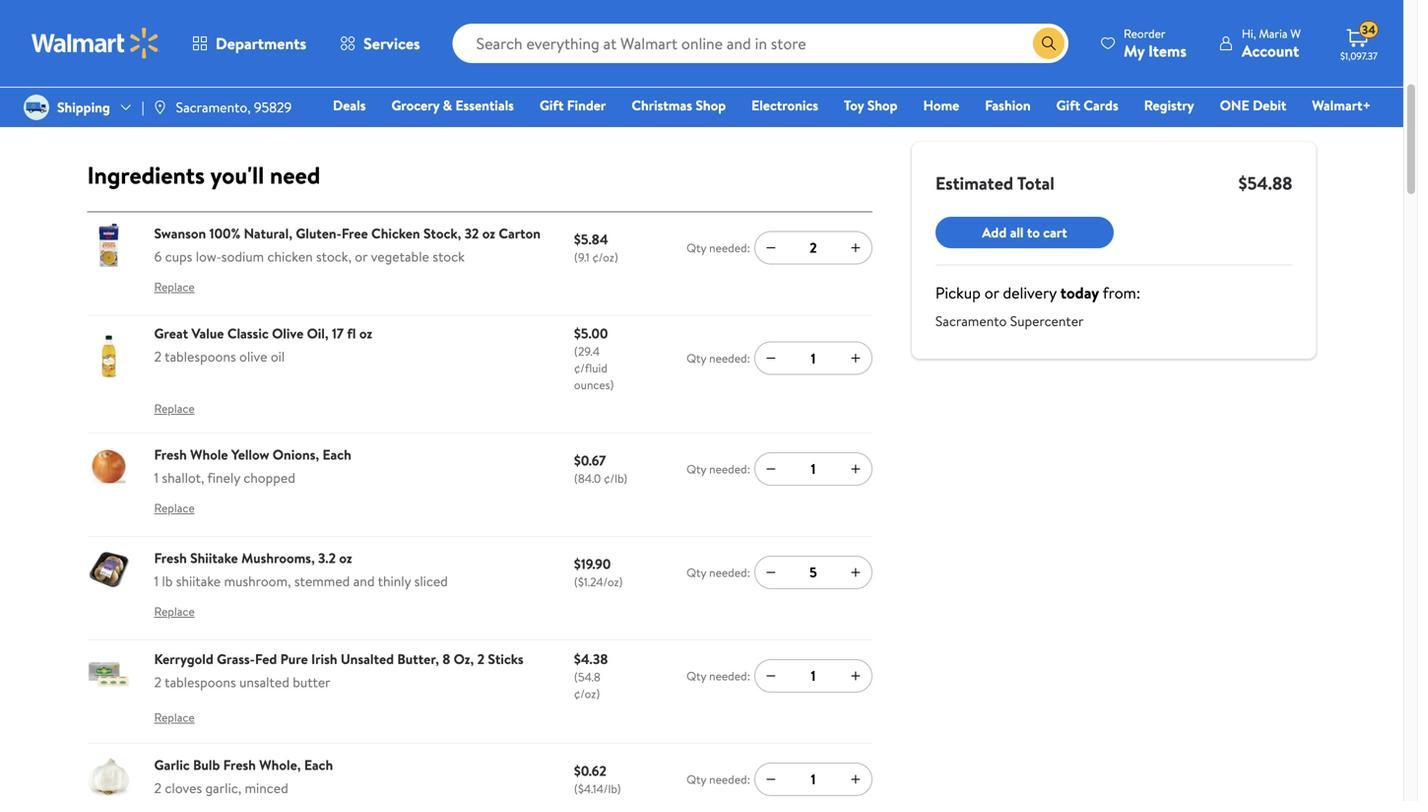 Task type: vqa. For each thing, say whether or not it's contained in the screenshot.


Task type: locate. For each thing, give the bounding box(es) containing it.
1 mins from the left
[[958, 21, 1006, 54]]

qty needed: left decrease quantity garlic bulb fresh whole, each-count, current quantity 1 image
[[687, 771, 751, 788]]

1 vertical spatial ¢/oz)
[[574, 685, 600, 702]]

qty
[[687, 239, 707, 256], [687, 350, 707, 367], [687, 460, 707, 477], [687, 564, 707, 581], [687, 667, 707, 684], [687, 771, 707, 788]]

5 qty from the top
[[687, 667, 707, 684]]

increase quantity kerrygold grass-fed pure irish unsalted butter, 8 oz, 2 sticks-count, current quantity 1 image
[[848, 668, 864, 684]]

0 horizontal spatial time
[[957, 6, 981, 23]]

unsalted
[[239, 673, 290, 692]]

32
[[465, 224, 479, 243]]

 image
[[152, 100, 168, 115]]

great value classic olive oil, 17 fl oz link
[[154, 324, 373, 343]]

6 qty from the top
[[687, 771, 707, 788]]

great value classic olive oil, 17 fl oz image
[[87, 334, 131, 378]]

qty needed: left the decrease quantity fresh shiitake mushrooms, 3.2 oz-count, current quantity 5 image at bottom
[[687, 564, 751, 581]]

0 horizontal spatial gift
[[540, 96, 564, 115]]

time inside cook time 30 mins
[[1165, 6, 1189, 23]]

needed: for $5.00
[[710, 350, 751, 367]]

cloves
[[165, 778, 202, 798]]

each right whole,
[[304, 755, 333, 775]]

decrease quantity swanson 100% natural, gluten-free chicken stock, 32 oz carton-count, current quantity 2 image
[[763, 240, 779, 256]]

qty left decrease quantity great value classic olive oil, 17 fl oz-count, current quantity 1 "icon"
[[687, 350, 707, 367]]

2 qty needed: from the top
[[687, 350, 751, 367]]

free
[[342, 224, 368, 243]]

replace down cups at the left top
[[154, 279, 195, 295]]

4 qty from the top
[[687, 564, 707, 581]]

mins for 15 mins
[[958, 21, 1006, 54]]

100%
[[210, 224, 241, 243]]

needed: left decrease quantity kerrygold grass-fed pure irish unsalted butter, 8 oz, 2 sticks-count, current quantity 1 image
[[710, 667, 751, 684]]

fresh for lb
[[154, 548, 187, 568]]

garlic
[[154, 755, 190, 775]]

shop right christmas
[[696, 96, 726, 115]]

1 qty needed: from the top
[[687, 239, 751, 256]]

1 for decrease quantity garlic bulb fresh whole, each-count, current quantity 1 image
[[811, 770, 816, 789]]

¢/oz) down $4.38 at the left of the page
[[574, 685, 600, 702]]

17
[[332, 324, 344, 343]]

swanson 100% natural, gluten-free chicken stock, 32 oz carton link
[[154, 224, 541, 243]]

sticks
[[488, 649, 524, 669]]

fresh inside fresh shiitake mushrooms, 3.2 oz 1 lb shiitake mushroom, stemmed and thinly sliced
[[154, 548, 187, 568]]

each inside fresh whole yellow onions, each 1 shallot, finely chopped
[[323, 445, 352, 464]]

1 left increase quantity fresh whole yellow onions, each-count, current quantity 1 image
[[811, 459, 816, 478]]

gift left the finder
[[540, 96, 564, 115]]

qty needed: left 'decrease quantity swanson 100% natural, gluten-free chicken stock, 32 oz carton-count, current quantity 2' icon
[[687, 239, 751, 256]]

qty left 'decrease quantity swanson 100% natural, gluten-free chicken stock, 32 oz carton-count, current quantity 2' icon
[[687, 239, 707, 256]]

2 mins from the left
[[1168, 21, 1216, 54]]

tablespoons down the value
[[165, 347, 236, 366]]

time for 30
[[1165, 6, 1189, 23]]

fresh up lb
[[154, 548, 187, 568]]

fresh up garlic,
[[223, 755, 256, 775]]

30
[[1136, 21, 1162, 54]]

1 replace button from the top
[[154, 272, 195, 303]]

1 left shallot,
[[154, 468, 159, 487]]

5 qty needed: from the top
[[687, 667, 751, 684]]

1 horizontal spatial mins
[[1168, 21, 1216, 54]]

replace button down cups at the left top
[[154, 272, 195, 303]]

toy shop
[[844, 96, 898, 115]]

2 shop from the left
[[868, 96, 898, 115]]

3 replace from the top
[[154, 500, 195, 516]]

1 horizontal spatial oz
[[359, 324, 373, 343]]

hi,
[[1242, 25, 1257, 42]]

1 horizontal spatial time
[[1165, 6, 1189, 23]]

stock
[[433, 247, 465, 266]]

1 vertical spatial each
[[304, 755, 333, 775]]

decrease quantity great value classic olive oil, 17 fl oz-count, current quantity 1 image
[[763, 350, 779, 366]]

replace button down lb
[[154, 596, 195, 628]]

one debit
[[1221, 96, 1287, 115]]

1 inside fresh whole yellow onions, each 1 shallot, finely chopped
[[154, 468, 159, 487]]

0 vertical spatial or
[[355, 247, 368, 266]]

unsalted
[[341, 649, 394, 669]]

needed: left decrease quantity fresh whole yellow onions, each-count, current quantity 1 image
[[710, 460, 751, 477]]

needed: left decrease quantity garlic bulb fresh whole, each-count, current quantity 1 image
[[710, 771, 751, 788]]

time right cook at the right
[[1165, 6, 1189, 23]]

2 tablespoons from the top
[[165, 673, 236, 692]]

qty left decrease quantity garlic bulb fresh whole, each-count, current quantity 1 image
[[687, 771, 707, 788]]

4 qty needed: from the top
[[687, 564, 751, 581]]

2 replace button from the top
[[154, 393, 195, 425]]

¢/oz)
[[593, 249, 619, 266], [574, 685, 600, 702]]

1 time from the left
[[957, 6, 981, 23]]

1 gift from the left
[[540, 96, 564, 115]]

pure
[[280, 649, 308, 669]]

1 vertical spatial or
[[985, 282, 1000, 303]]

1 replace from the top
[[154, 279, 195, 295]]

replace up garlic
[[154, 709, 195, 726]]

each for fresh whole yellow onions, each 1 shallot, finely chopped
[[323, 445, 352, 464]]

kerrygold grass-fed pure irish unsalted butter, 8 oz, 2 sticks link
[[154, 649, 524, 669]]

¢/lb)
[[604, 470, 628, 487]]

replace down lb
[[154, 603, 195, 620]]

home
[[924, 96, 960, 115]]

0 vertical spatial tablespoons
[[165, 347, 236, 366]]

2 replace from the top
[[154, 400, 195, 417]]

1
[[811, 349, 816, 368], [811, 459, 816, 478], [154, 468, 159, 487], [154, 572, 159, 591], [811, 666, 816, 685], [811, 770, 816, 789]]

increase quantity swanson 100% natural, gluten-free chicken stock, 32 oz carton-count, current quantity 2 image
[[848, 240, 864, 256]]

time for 15
[[957, 6, 981, 23]]

you'll
[[211, 159, 264, 192]]

4 replace from the top
[[154, 603, 195, 620]]

prep time 15 mins
[[931, 6, 1006, 54]]

bulb
[[193, 755, 220, 775]]

2 down "kerrygold"
[[154, 673, 162, 692]]

garlic bulb fresh whole, each link
[[154, 755, 333, 775]]

oz right 32
[[483, 224, 496, 243]]

qty needed: for $5.84
[[687, 239, 751, 256]]

0 vertical spatial oz
[[483, 224, 496, 243]]

reorder my items
[[1124, 25, 1187, 62]]

each
[[323, 445, 352, 464], [304, 755, 333, 775]]

services button
[[323, 20, 437, 67]]

add all to cart
[[983, 223, 1068, 242]]

shop right toy
[[868, 96, 898, 115]]

gift left the cards
[[1057, 96, 1081, 115]]

need
[[270, 159, 321, 192]]

each inside garlic bulb fresh whole, each 2 cloves garlic, minced
[[304, 755, 333, 775]]

4 needed: from the top
[[710, 564, 751, 581]]

each right onions,
[[323, 445, 352, 464]]

my
[[1124, 40, 1145, 62]]

kerrygold grass-fed pure irish unsalted butter, 8 oz, 2 sticks 2 tablespoons unsalted butter
[[154, 649, 524, 692]]

thinly
[[378, 572, 411, 591]]

walmart+ link
[[1304, 95, 1380, 116]]

qty needed: left decrease quantity great value classic olive oil, 17 fl oz-count, current quantity 1 "icon"
[[687, 350, 751, 367]]

increase quantity great value classic olive oil, 17 fl oz-count, current quantity 1 image
[[848, 350, 864, 366]]

supercenter
[[1011, 311, 1084, 331]]

gift inside gift cards link
[[1057, 96, 1081, 115]]

qty left decrease quantity kerrygold grass-fed pure irish unsalted butter, 8 oz, 2 sticks-count, current quantity 1 image
[[687, 667, 707, 684]]

2 inside great value classic olive oil, 17 fl oz 2 tablespoons olive oil
[[154, 347, 162, 366]]

1 left increase quantity kerrygold grass-fed pure irish unsalted butter, 8 oz, 2 sticks-count, current quantity 1 image
[[811, 666, 816, 685]]

qty needed: for $4.38
[[687, 667, 751, 684]]

1 left increase quantity garlic bulb fresh whole, each-count, current quantity 1 icon
[[811, 770, 816, 789]]

value
[[192, 324, 224, 343]]

fresh shiitake mushrooms, 3.2 oz link
[[154, 548, 352, 568]]

gift inside gift finder link
[[540, 96, 564, 115]]

¢/oz) right (9.1
[[593, 249, 619, 266]]

0 vertical spatial ¢/oz)
[[593, 249, 619, 266]]

$0.67 (84.0 ¢/lb)
[[574, 451, 628, 487]]

replace up whole
[[154, 400, 195, 417]]

15
[[931, 21, 952, 54]]

qty needed: for $19.90
[[687, 564, 751, 581]]

qty needed: left decrease quantity kerrygold grass-fed pure irish unsalted butter, 8 oz, 2 sticks-count, current quantity 1 image
[[687, 667, 751, 684]]

cart
[[1044, 223, 1068, 242]]

walmart+
[[1313, 96, 1372, 115]]

gift for gift finder
[[540, 96, 564, 115]]

fresh shiitake mushrooms, 3.2 oz image
[[87, 548, 131, 592]]

stemmed
[[294, 572, 350, 591]]

2 right oz,
[[477, 649, 485, 669]]

2 vertical spatial fresh
[[223, 755, 256, 775]]

3 qty needed: from the top
[[687, 460, 751, 477]]

fresh inside fresh whole yellow onions, each 1 shallot, finely chopped
[[154, 445, 187, 464]]

($1.24/oz)
[[574, 574, 623, 590]]

fresh shiitake mushrooms, 3.2 oz 1 lb shiitake mushroom, stemmed and thinly sliced
[[154, 548, 448, 591]]

mins inside cook time 30 mins
[[1168, 21, 1216, 54]]

finder
[[567, 96, 606, 115]]

0 horizontal spatial mins
[[958, 21, 1006, 54]]

or down 'free'
[[355, 247, 368, 266]]

tablespoons
[[165, 347, 236, 366], [165, 673, 236, 692]]

2 left cloves
[[154, 778, 162, 798]]

mushrooms,
[[241, 548, 315, 568]]

needed: left 'decrease quantity swanson 100% natural, gluten-free chicken stock, 32 oz carton-count, current quantity 2' icon
[[710, 239, 751, 256]]

2 horizontal spatial oz
[[483, 224, 496, 243]]

minced
[[245, 778, 288, 798]]

mins right 15
[[958, 21, 1006, 54]]

4 replace button from the top
[[154, 596, 195, 628]]

shop for toy shop
[[868, 96, 898, 115]]

1 horizontal spatial or
[[985, 282, 1000, 303]]

$0.62
[[574, 761, 607, 780]]

from:
[[1103, 282, 1141, 303]]

shop
[[696, 96, 726, 115], [868, 96, 898, 115]]

tablespoons down "kerrygold"
[[165, 673, 236, 692]]

3 qty from the top
[[687, 460, 707, 477]]

mins right 30
[[1168, 21, 1216, 54]]

0 vertical spatial each
[[323, 445, 352, 464]]

1 vertical spatial fresh
[[154, 548, 187, 568]]

toy shop link
[[836, 95, 907, 116]]

&
[[443, 96, 452, 115]]

2 time from the left
[[1165, 6, 1189, 23]]

1 shop from the left
[[696, 96, 726, 115]]

estimated
[[936, 171, 1014, 196]]

2 down great
[[154, 347, 162, 366]]

|
[[142, 98, 144, 117]]

replace for swanson 100% natural, gluten-free chicken stock, 32 oz carton 6 cups low-sodium chicken stock, or vegetable stock
[[154, 279, 195, 295]]

add
[[983, 223, 1007, 242]]

¢/oz) inside $4.38 (54.8 ¢/oz) replace
[[574, 685, 600, 702]]

1 for decrease quantity fresh whole yellow onions, each-count, current quantity 1 image
[[811, 459, 816, 478]]

1 needed: from the top
[[710, 239, 751, 256]]

2 vertical spatial oz
[[339, 548, 352, 568]]

1 vertical spatial tablespoons
[[165, 673, 236, 692]]

home link
[[915, 95, 969, 116]]

5 replace button from the top
[[154, 702, 195, 734]]

one debit link
[[1212, 95, 1296, 116]]

$1,097.37
[[1341, 49, 1379, 63]]

1 horizontal spatial gift
[[1057, 96, 1081, 115]]

1 left lb
[[154, 572, 159, 591]]

fresh up shallot,
[[154, 445, 187, 464]]

gift
[[540, 96, 564, 115], [1057, 96, 1081, 115]]

1 tablespoons from the top
[[165, 347, 236, 366]]

3 replace button from the top
[[154, 493, 195, 524]]

2 needed: from the top
[[710, 350, 751, 367]]

estimated total
[[936, 171, 1055, 196]]

electronics
[[752, 96, 819, 115]]

95829
[[254, 98, 292, 117]]

mins
[[958, 21, 1006, 54], [1168, 21, 1216, 54]]

replace button down shallot,
[[154, 493, 195, 524]]

sliced
[[414, 572, 448, 591]]

decrease quantity garlic bulb fresh whole, each-count, current quantity 1 image
[[763, 771, 779, 787]]

time right the prep on the top
[[957, 6, 981, 23]]

natural,
[[244, 224, 293, 243]]

needed: left the decrease quantity fresh shiitake mushrooms, 3.2 oz-count, current quantity 5 image at bottom
[[710, 564, 751, 581]]

whole,
[[259, 755, 301, 775]]

or right pickup
[[985, 282, 1000, 303]]

1 qty from the top
[[687, 239, 707, 256]]

needed:
[[710, 239, 751, 256], [710, 350, 751, 367], [710, 460, 751, 477], [710, 564, 751, 581], [710, 667, 751, 684], [710, 771, 751, 788]]

¢/oz) inside $5.84 (9.1 ¢/oz)
[[593, 249, 619, 266]]

oil,
[[307, 324, 329, 343]]

replace button for 1 lb shiitake mushroom, stemmed and thinly sliced
[[154, 596, 195, 628]]

5 needed: from the top
[[710, 667, 751, 684]]

replace inside $5.00 (29.4 ¢/fluid ounces) replace
[[154, 400, 195, 417]]

2 gift from the left
[[1057, 96, 1081, 115]]

replace for fresh whole yellow onions, each 1 shallot, finely chopped
[[154, 500, 195, 516]]

time inside prep time 15 mins
[[957, 6, 981, 23]]

0 horizontal spatial oz
[[339, 548, 352, 568]]

garlic bulb fresh whole, each image
[[87, 755, 131, 799]]

needed: for $0.67
[[710, 460, 751, 477]]

5 replace from the top
[[154, 709, 195, 726]]

oz right 3.2
[[339, 548, 352, 568]]

search icon image
[[1042, 35, 1057, 51]]

 image
[[24, 95, 49, 120]]

0 horizontal spatial or
[[355, 247, 368, 266]]

replace button up garlic
[[154, 702, 195, 734]]

replace button up whole
[[154, 393, 195, 425]]

replace
[[154, 279, 195, 295], [154, 400, 195, 417], [154, 500, 195, 516], [154, 603, 195, 620], [154, 709, 195, 726]]

pickup
[[936, 282, 981, 303]]

stock,
[[316, 247, 352, 266]]

departments button
[[175, 20, 323, 67]]

6 qty needed: from the top
[[687, 771, 751, 788]]

replace down shallot,
[[154, 500, 195, 516]]

3 needed: from the top
[[710, 460, 751, 477]]

grocery
[[392, 96, 440, 115]]

0 vertical spatial fresh
[[154, 445, 187, 464]]

1 vertical spatial oz
[[359, 324, 373, 343]]

2 qty from the top
[[687, 350, 707, 367]]

qty needed: left decrease quantity fresh whole yellow onions, each-count, current quantity 1 image
[[687, 460, 751, 477]]

qty left decrease quantity fresh whole yellow onions, each-count, current quantity 1 image
[[687, 460, 707, 477]]

1 horizontal spatial shop
[[868, 96, 898, 115]]

needed: left decrease quantity great value classic olive oil, 17 fl oz-count, current quantity 1 "icon"
[[710, 350, 751, 367]]

1 right decrease quantity great value classic olive oil, 17 fl oz-count, current quantity 1 "icon"
[[811, 349, 816, 368]]

oz right fl at the top
[[359, 324, 373, 343]]

ounces)
[[574, 376, 614, 393]]

mins inside prep time 15 mins
[[958, 21, 1006, 54]]

qty left the decrease quantity fresh shiitake mushrooms, 3.2 oz-count, current quantity 5 image at bottom
[[687, 564, 707, 581]]

kerrygold grass-fed pure irish unsalted butter, 8 oz, 2 sticks image
[[87, 652, 131, 695]]

Walmart Site-Wide search field
[[453, 24, 1069, 63]]

0 horizontal spatial shop
[[696, 96, 726, 115]]



Task type: describe. For each thing, give the bounding box(es) containing it.
reorder
[[1124, 25, 1166, 42]]

sacramento
[[936, 311, 1007, 331]]

christmas
[[632, 96, 693, 115]]

fl
[[347, 324, 356, 343]]

sacramento, 95829
[[176, 98, 292, 117]]

departments
[[216, 33, 307, 54]]

increase quantity fresh shiitake mushrooms, 3.2 oz-count, current quantity 5 image
[[848, 564, 864, 580]]

shipping
[[57, 98, 110, 117]]

debit
[[1253, 96, 1287, 115]]

qty needed: for $0.67
[[687, 460, 751, 477]]

oz inside swanson 100% natural, gluten-free chicken stock, 32 oz carton 6 cups low-sodium chicken stock, or vegetable stock
[[483, 224, 496, 243]]

account
[[1242, 40, 1300, 62]]

great value classic olive oil, 17 fl oz 2 tablespoons olive oil
[[154, 324, 373, 366]]

fresh inside garlic bulb fresh whole, each 2 cloves garlic, minced
[[223, 755, 256, 775]]

fresh whole yellow onions, each 1 shallot, finely chopped
[[154, 445, 352, 487]]

(54.8
[[574, 669, 601, 685]]

toy
[[844, 96, 864, 115]]

great
[[154, 324, 188, 343]]

sodium
[[221, 247, 264, 266]]

$19.90 ($1.24/oz)
[[574, 554, 623, 590]]

qty for $5.00
[[687, 350, 707, 367]]

chicken
[[372, 224, 420, 243]]

replace button for 6 cups low-sodium chicken stock, or vegetable stock
[[154, 272, 195, 303]]

shiitake
[[190, 548, 238, 568]]

items
[[1149, 40, 1187, 62]]

¢/oz) for $5.84
[[593, 249, 619, 266]]

$0.67
[[574, 451, 606, 470]]

gift finder link
[[531, 95, 615, 116]]

2 inside garlic bulb fresh whole, each 2 cloves garlic, minced
[[154, 778, 162, 798]]

tablespoons inside the kerrygold grass-fed pure irish unsalted butter, 8 oz, 2 sticks 2 tablespoons unsalted butter
[[165, 673, 236, 692]]

lb
[[162, 572, 173, 591]]

increase quantity fresh whole yellow onions, each-count, current quantity 1 image
[[848, 461, 864, 477]]

6
[[154, 247, 162, 266]]

needed: for $5.84
[[710, 239, 751, 256]]

$19.90
[[574, 554, 611, 574]]

$54.88
[[1239, 171, 1293, 196]]

butter
[[293, 673, 331, 692]]

replace for fresh shiitake mushrooms, 3.2 oz 1 lb shiitake mushroom, stemmed and thinly sliced
[[154, 603, 195, 620]]

services
[[364, 33, 420, 54]]

6 needed: from the top
[[710, 771, 751, 788]]

$5.00
[[574, 324, 608, 343]]

kerrygold
[[154, 649, 214, 669]]

increase quantity garlic bulb fresh whole, each-count, current quantity 1 image
[[848, 771, 864, 787]]

w
[[1291, 25, 1302, 42]]

cups
[[165, 247, 193, 266]]

gift cards
[[1057, 96, 1119, 115]]

or inside pickup or delivery today from: sacramento supercenter
[[985, 282, 1000, 303]]

2 right 'decrease quantity swanson 100% natural, gluten-free chicken stock, 32 oz carton-count, current quantity 2' icon
[[810, 238, 817, 257]]

oz inside fresh shiitake mushrooms, 3.2 oz 1 lb shiitake mushroom, stemmed and thinly sliced
[[339, 548, 352, 568]]

1 inside fresh shiitake mushrooms, 3.2 oz 1 lb shiitake mushroom, stemmed and thinly sliced
[[154, 572, 159, 591]]

8
[[443, 649, 451, 669]]

tablespoons inside great value classic olive oil, 17 fl oz 2 tablespoons olive oil
[[165, 347, 236, 366]]

pickup or delivery today from: sacramento supercenter
[[936, 282, 1141, 331]]

$4.38
[[574, 649, 608, 669]]

shiitake
[[176, 572, 221, 591]]

34
[[1363, 21, 1376, 38]]

christmas shop
[[632, 96, 726, 115]]

(29.4
[[574, 343, 600, 359]]

delivery
[[1003, 282, 1057, 303]]

vegetable
[[371, 247, 430, 266]]

1 for decrease quantity kerrygold grass-fed pure irish unsalted butter, 8 oz, 2 sticks-count, current quantity 1 image
[[811, 666, 816, 685]]

gift cards link
[[1048, 95, 1128, 116]]

oz inside great value classic olive oil, 17 fl oz 2 tablespoons olive oil
[[359, 324, 373, 343]]

grocery & essentials link
[[383, 95, 523, 116]]

fresh whole yellow onions, each image
[[87, 445, 131, 488]]

total
[[1018, 171, 1055, 196]]

onions,
[[273, 445, 319, 464]]

replace button for 2 tablespoons unsalted butter
[[154, 702, 195, 734]]

¢/fluid
[[574, 359, 608, 376]]

$5.84 (9.1 ¢/oz)
[[574, 230, 619, 266]]

gift for gift cards
[[1057, 96, 1081, 115]]

1 for decrease quantity great value classic olive oil, 17 fl oz-count, current quantity 1 "icon"
[[811, 349, 816, 368]]

shop for christmas shop
[[696, 96, 726, 115]]

mins for 30 mins
[[1168, 21, 1216, 54]]

swanson 100% natural, gluten-free chicken stock, 32 oz carton 6 cups low-sodium chicken stock, or vegetable stock
[[154, 224, 541, 266]]

one
[[1221, 96, 1250, 115]]

decrease quantity fresh shiitake mushrooms, 3.2 oz-count, current quantity 5 image
[[763, 564, 779, 580]]

registry link
[[1136, 95, 1204, 116]]

replace button for 2 tablespoons olive oil
[[154, 393, 195, 425]]

cook time 30 mins
[[1136, 6, 1216, 54]]

Search search field
[[453, 24, 1069, 63]]

mushroom,
[[224, 572, 291, 591]]

qty for $4.38
[[687, 667, 707, 684]]

qty needed: for $5.00
[[687, 350, 751, 367]]

oil
[[271, 347, 285, 366]]

low-
[[196, 247, 221, 266]]

gluten-
[[296, 224, 342, 243]]

decrease quantity kerrygold grass-fed pure irish unsalted butter, 8 oz, 2 sticks-count, current quantity 1 image
[[763, 668, 779, 684]]

¢/oz) for $4.38
[[574, 685, 600, 702]]

olive
[[272, 324, 304, 343]]

$5.00 (29.4 ¢/fluid ounces) replace
[[154, 324, 614, 417]]

carton
[[499, 224, 541, 243]]

qty for $19.90
[[687, 564, 707, 581]]

fresh for shallot,
[[154, 445, 187, 464]]

garlic,
[[205, 778, 241, 798]]

fashion link
[[977, 95, 1040, 116]]

each for garlic bulb fresh whole, each 2 cloves garlic, minced
[[304, 755, 333, 775]]

yellow
[[231, 445, 269, 464]]

grocery & essentials
[[392, 96, 514, 115]]

stock,
[[424, 224, 461, 243]]

($4.14/lb)
[[574, 780, 621, 797]]

and
[[353, 572, 375, 591]]

$0.62 ($4.14/lb)
[[574, 761, 621, 797]]

replace button for 1 shallot, finely chopped
[[154, 493, 195, 524]]

3.2
[[318, 548, 336, 568]]

garlic bulb fresh whole, each 2 cloves garlic, minced
[[154, 755, 333, 798]]

ingredients you'll need
[[87, 159, 321, 192]]

or inside swanson 100% natural, gluten-free chicken stock, 32 oz carton 6 cups low-sodium chicken stock, or vegetable stock
[[355, 247, 368, 266]]

needed: for $4.38
[[710, 667, 751, 684]]

fresh whole yellow onions, each link
[[154, 445, 352, 464]]

qty for $5.84
[[687, 239, 707, 256]]

swanson
[[154, 224, 206, 243]]

irish
[[311, 649, 338, 669]]

needed: for $19.90
[[710, 564, 751, 581]]

qty for $0.67
[[687, 460, 707, 477]]

(84.0
[[574, 470, 601, 487]]

decrease quantity fresh whole yellow onions, each-count, current quantity 1 image
[[763, 461, 779, 477]]

walmart image
[[32, 28, 160, 59]]

swanson 100% natural, gluten-free chicken stock, 32 oz carton image
[[87, 224, 131, 267]]

oz,
[[454, 649, 474, 669]]

grass-
[[217, 649, 255, 669]]

replace inside $4.38 (54.8 ¢/oz) replace
[[154, 709, 195, 726]]



